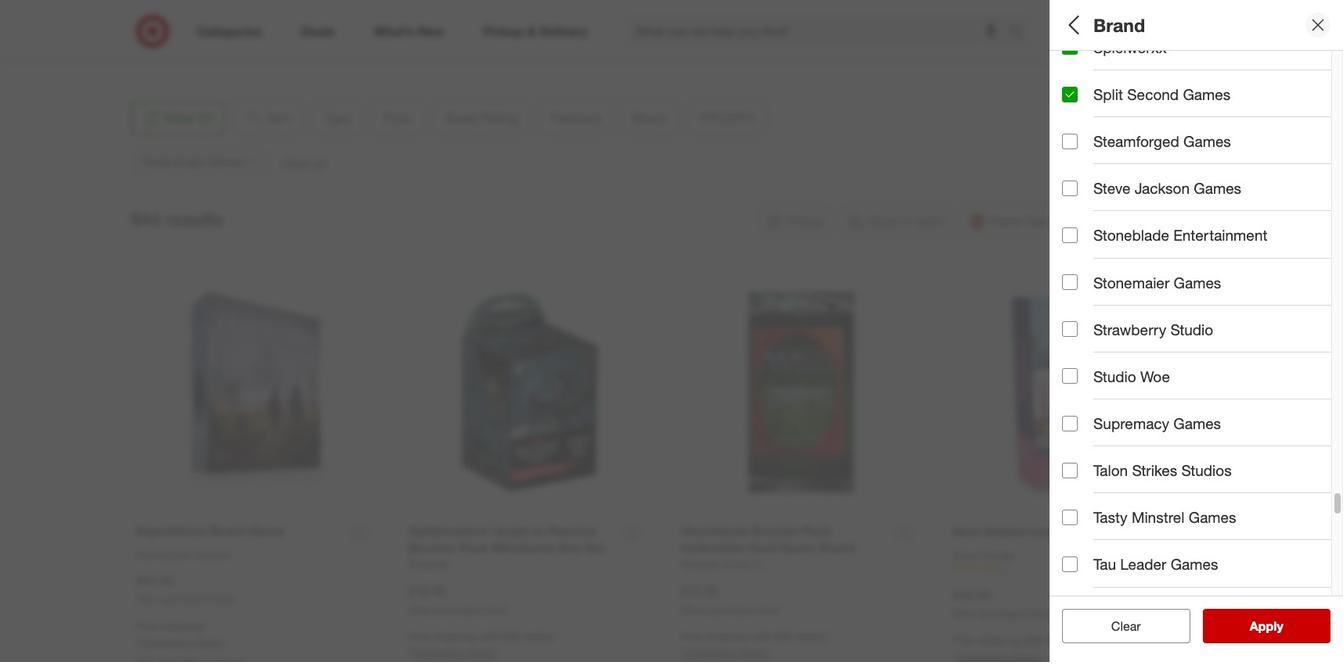 Task type: locate. For each thing, give the bounding box(es) containing it.
shipping down $15.95 when purchased online
[[706, 631, 748, 644]]

talon strikes studios
[[1093, 462, 1232, 480]]

drive
[[253, 13, 278, 26]]

shipping down $84.95 when purchased online
[[161, 620, 203, 633]]

collectible
[[1204, 82, 1256, 95]]

0 horizontal spatial $35
[[502, 631, 519, 644]]

second
[[1127, 85, 1179, 103]]

results right 944
[[165, 208, 224, 230]]

purchased down $18.99
[[436, 605, 480, 617]]

1 horizontal spatial results
[[1259, 619, 1300, 635]]

$35 for $15.95
[[774, 631, 792, 644]]

clear inside all filters dialog
[[1104, 619, 1133, 635]]

*
[[203, 620, 207, 633], [136, 636, 140, 650], [409, 647, 412, 661], [681, 647, 685, 661]]

online inside $18.99 when purchased online
[[483, 605, 508, 617]]

2 horizontal spatial games;
[[1244, 301, 1282, 314]]

when inside $15.95 when purchased online
[[681, 605, 705, 617]]

studio up include
[[1093, 368, 1136, 386]]

1 horizontal spatial orders*
[[795, 631, 830, 644]]

studio
[[1171, 321, 1213, 339], [1093, 368, 1136, 386]]

free for $20.99
[[953, 634, 975, 648]]

minstrel
[[1132, 509, 1185, 527]]

studio woe
[[1093, 368, 1170, 386]]

games up price $0  –  $15; $15  –  $25; $25  –  $50; $50  –  $100; $100  –
[[1183, 85, 1231, 103]]

when inside $20.99 when purchased online
[[953, 609, 978, 620]]

orders*
[[522, 631, 558, 644], [795, 631, 830, 644], [1067, 634, 1102, 648]]

free down the '$20.99'
[[953, 634, 975, 648]]

2 free shipping with $35 orders* * exclusions apply. from the left
[[681, 631, 830, 661]]

0 vertical spatial studio
[[1171, 321, 1213, 339]]

exclusions down $18.99 when purchased online on the left of the page
[[412, 647, 465, 661]]

featured
[[1062, 226, 1125, 244]]

games down $50;
[[1194, 179, 1242, 197]]

free for $15.95
[[681, 631, 703, 644]]

split
[[1093, 85, 1123, 103]]

ga
[[1333, 82, 1343, 95]]

games; right card
[[1163, 82, 1201, 95]]

free down $15.95
[[681, 631, 703, 644]]

when inside $84.95 when purchased online
[[136, 594, 161, 606]]

1 horizontal spatial exclusions
[[412, 647, 465, 661]]

purchased for $20.99
[[980, 609, 1025, 620]]

orders* for $15.95
[[795, 631, 830, 644]]

shipping for $20.99
[[978, 634, 1020, 648]]

see results
[[1233, 619, 1300, 635]]

Studio Woe checkbox
[[1062, 369, 1078, 385]]

0 horizontal spatial free shipping with $35 orders* * exclusions apply.
[[409, 631, 558, 661]]

exclusions apply. button
[[140, 636, 225, 651], [412, 646, 497, 662], [685, 646, 770, 662]]

$35
[[502, 631, 519, 644], [774, 631, 792, 644], [1046, 634, 1064, 648]]

apply. down $84.95 when purchased online
[[195, 636, 225, 650]]

Steve Jackson Games checkbox
[[1062, 181, 1078, 196]]

online inside $84.95 when purchased online
[[210, 594, 236, 606]]

purchased inside $20.99 when purchased online
[[980, 609, 1025, 620]]

1 horizontal spatial exclusions apply. button
[[412, 646, 497, 662]]

stock
[[1189, 394, 1225, 412]]

wi
[[195, 29, 207, 42]]

brand for brand
[[1093, 14, 1145, 36]]

games; left 2f-
[[1244, 301, 1282, 314]]

$50
[[1236, 136, 1254, 150]]

online inside $20.99 when purchased online
[[1028, 609, 1053, 620]]

filters
[[1089, 14, 1137, 36]]

online
[[210, 594, 236, 606], [483, 605, 508, 617], [755, 605, 780, 617], [1028, 609, 1053, 620]]

when down the '$20.99'
[[953, 609, 978, 620]]

card
[[1136, 82, 1160, 95]]

2 horizontal spatial apply.
[[740, 647, 770, 661]]

results inside button
[[1259, 619, 1300, 635]]

steve
[[1093, 179, 1131, 197]]

purchased up free shipping * * exclusions apply.
[[163, 594, 208, 606]]

purchased down $15.95
[[708, 605, 753, 617]]

brand up spielworxx
[[1093, 14, 1145, 36]]

2 horizontal spatial $35
[[1046, 634, 1064, 648]]

free shipping with $35 orders* * exclusions apply. for $18.99
[[409, 631, 558, 661]]

$35 for $20.99
[[1046, 634, 1064, 648]]

purchased for $15.95
[[708, 605, 753, 617]]

guest rating button
[[1062, 160, 1343, 215]]

when for $15.95
[[681, 605, 705, 617]]

free down $18.99
[[409, 631, 430, 644]]

1 clear from the left
[[1104, 619, 1133, 635]]

supremacy
[[1093, 415, 1169, 433]]

1 free shipping with $35 orders* * exclusions apply. from the left
[[409, 631, 558, 661]]

0 horizontal spatial results
[[165, 208, 224, 230]]

2 clear from the left
[[1111, 619, 1141, 635]]

results
[[165, 208, 224, 230], [1259, 619, 1300, 635]]

purchased
[[163, 594, 208, 606], [436, 605, 480, 617], [708, 605, 753, 617], [980, 609, 1025, 620]]

apply.
[[195, 636, 225, 650], [468, 647, 497, 661], [740, 647, 770, 661]]

spiele;
[[1302, 301, 1335, 314]]

1 vertical spatial results
[[1259, 619, 1300, 635]]

Split Second Games checkbox
[[1062, 87, 1078, 102]]

when inside $18.99 when purchased online
[[409, 605, 433, 617]]

$35 down $15.95 when purchased online
[[774, 631, 792, 644]]

with down $15.95 when purchased online
[[751, 631, 771, 644]]

with down $20.99 when purchased online
[[1023, 634, 1043, 648]]

2 horizontal spatial exclusions
[[685, 647, 737, 661]]

0 vertical spatial results
[[165, 208, 224, 230]]

guest rating
[[1062, 177, 1154, 195]]

clear inside brand dialog
[[1111, 619, 1141, 635]]

with for $15.95
[[751, 631, 771, 644]]

exclusions down $84.95 when purchased online
[[140, 636, 192, 650]]

apply. down $15.95 when purchased online
[[740, 647, 770, 661]]

purchased inside $18.99 when purchased online
[[436, 605, 480, 617]]

0 horizontal spatial studio
[[1093, 368, 1136, 386]]

brand up hr
[[1062, 281, 1105, 299]]

studio down 25th
[[1171, 321, 1213, 339]]

exclusions for $18.99
[[412, 647, 465, 661]]

entertainment
[[1173, 227, 1268, 245]]

when down $15.95
[[681, 605, 705, 617]]

clear
[[1104, 619, 1133, 635], [1111, 619, 1141, 635]]

clear down leader
[[1111, 619, 1141, 635]]

0 horizontal spatial orders*
[[522, 631, 558, 644]]

when down $18.99
[[409, 605, 433, 617]]

Steamforged Games checkbox
[[1062, 134, 1078, 149]]

with for $18.99
[[478, 631, 499, 644]]

online for $18.99
[[483, 605, 508, 617]]

clear for clear all
[[1104, 619, 1133, 635]]

0-
[[1062, 301, 1073, 314]]

1 vertical spatial brand
[[1062, 281, 1105, 299]]

steamforged games
[[1093, 132, 1231, 150]]

technology;
[[1115, 301, 1174, 314]]

apply. down $18.99 when purchased online on the left of the page
[[468, 647, 497, 661]]

0 horizontal spatial with
[[478, 631, 499, 644]]

free shipping * * exclusions apply.
[[136, 620, 225, 650]]

all
[[1062, 14, 1084, 36]]

0 horizontal spatial games;
[[1095, 82, 1133, 95]]

exclusions
[[140, 636, 192, 650], [412, 647, 465, 661], [685, 647, 737, 661]]

0 vertical spatial brand
[[1093, 14, 1145, 36]]

with down $18.99 when purchased online on the left of the page
[[478, 631, 499, 644]]

when down $84.95
[[136, 594, 161, 606]]

purchased inside $84.95 when purchased online
[[163, 594, 208, 606]]

$35 down $18.99 when purchased online on the left of the page
[[502, 631, 519, 644]]

Spielworxx checkbox
[[1062, 39, 1078, 55]]

exclusions apply. button down $15.95 when purchased online
[[685, 646, 770, 662]]

1 horizontal spatial free shipping with $35 orders* * exclusions apply.
[[681, 631, 830, 661]]

exclusions for $15.95
[[685, 647, 737, 661]]

* down $84.95 when purchased online
[[203, 620, 207, 633]]

,
[[188, 29, 192, 42]]

tau leader games
[[1093, 556, 1218, 574]]

price
[[1062, 116, 1099, 134]]

brand for brand 0-hr art & technology; 25th century games; 2f-spiele; 2
[[1062, 281, 1105, 299]]

with
[[478, 631, 499, 644], [751, 631, 771, 644], [1023, 634, 1043, 648]]

2 horizontal spatial with
[[1023, 634, 1043, 648]]

free shipping with $35 orders* * exclusions apply. down $15.95 when purchased online
[[681, 631, 830, 661]]

shipping down $20.99 when purchased online
[[978, 634, 1020, 648]]

brand inside the brand 0-hr art & technology; 25th century games; 2f-spiele; 2
[[1062, 281, 1105, 299]]

* down $18.99
[[409, 647, 412, 661]]

games; left card
[[1095, 82, 1133, 95]]

search button
[[1002, 14, 1040, 52]]

0 horizontal spatial exclusions
[[140, 636, 192, 650]]

1 horizontal spatial $35
[[774, 631, 792, 644]]

exclusions apply. button down $84.95 when purchased online
[[140, 636, 225, 651]]

$84.95 when purchased online
[[136, 573, 236, 606]]

games down stock
[[1174, 415, 1221, 433]]

$35 down $20.99 when purchased online
[[1046, 634, 1064, 648]]

1 horizontal spatial apply.
[[468, 647, 497, 661]]

1 horizontal spatial with
[[751, 631, 771, 644]]

games
[[1183, 85, 1231, 103], [1184, 132, 1231, 150], [1194, 179, 1242, 197], [1174, 274, 1221, 292], [1174, 415, 1221, 433], [1189, 509, 1236, 527], [1171, 556, 1218, 574]]

tasty
[[1093, 509, 1128, 527]]

Supremacy Games checkbox
[[1062, 416, 1078, 432]]

purchased down the '$20.99'
[[980, 609, 1025, 620]]

944 results
[[130, 208, 224, 230]]

strikes
[[1132, 462, 1177, 480]]

free shipping with $35 orders* * exclusions apply. down $18.99 when purchased online on the left of the page
[[409, 631, 558, 661]]

2 horizontal spatial exclusions apply. button
[[685, 646, 770, 662]]

exclusions apply. button down $18.99 when purchased online on the left of the page
[[412, 646, 497, 662]]

results right see
[[1259, 619, 1300, 635]]

free shipping with $35 orders* * exclusions apply. for $15.95
[[681, 631, 830, 661]]

$15;
[[1092, 136, 1113, 150]]

shipping
[[161, 620, 203, 633], [433, 631, 475, 644], [706, 631, 748, 644], [978, 634, 1020, 648]]

brand inside brand dialog
[[1093, 14, 1145, 36]]

exclusions down $15.95 when purchased online
[[685, 647, 737, 661]]

brand dialog
[[1050, 0, 1343, 663]]

tasty minstrel games
[[1093, 509, 1236, 527]]

guest
[[1062, 177, 1104, 195]]

free down $84.95
[[136, 620, 158, 633]]

type
[[1062, 62, 1095, 80]]

53719
[[211, 29, 241, 42]]

2 horizontal spatial orders*
[[1067, 634, 1102, 648]]

online inside $15.95 when purchased online
[[755, 605, 780, 617]]

clear left the all
[[1104, 619, 1133, 635]]

Tasty Minstrel Games checkbox
[[1062, 510, 1078, 526]]

shipping down $18.99 when purchased online on the left of the page
[[433, 631, 475, 644]]

0 horizontal spatial apply.
[[195, 636, 225, 650]]

type board games; card games; collectible trading cards; ga
[[1062, 62, 1343, 95]]

all filters dialog
[[1050, 0, 1343, 663]]

$50;
[[1212, 136, 1233, 150]]

online for $15.95
[[755, 605, 780, 617]]

&
[[1105, 301, 1112, 314]]

2f-
[[1285, 301, 1302, 314]]

purchased inside $15.95 when purchased online
[[708, 605, 753, 617]]



Task type: describe. For each thing, give the bounding box(es) containing it.
shipping for $15.95
[[706, 631, 748, 644]]

all
[[1137, 619, 1149, 635]]

apply. for $18.99
[[468, 647, 497, 661]]

fpo/apo button
[[1062, 325, 1343, 380]]

games left $50
[[1184, 132, 1231, 150]]

0 horizontal spatial exclusions apply. button
[[140, 636, 225, 651]]

Stoneblade Entertainment checkbox
[[1062, 228, 1078, 243]]

games right leader
[[1171, 556, 1218, 574]]

1 horizontal spatial studio
[[1171, 321, 1213, 339]]

2835 commerce park drive fitchburg , wi 53719 us
[[143, 13, 278, 58]]

$15.95 when purchased online
[[681, 584, 780, 617]]

1
[[1002, 565, 1007, 577]]

results for 944 results
[[165, 208, 224, 230]]

exclusions apply. button for $18.99
[[412, 646, 497, 662]]

see
[[1233, 619, 1256, 635]]

when for $20.99
[[953, 609, 978, 620]]

fitchburg
[[143, 29, 188, 42]]

apply button
[[1203, 610, 1331, 644]]

$15.95
[[681, 584, 718, 600]]

leader
[[1120, 556, 1167, 574]]

tau
[[1093, 556, 1116, 574]]

rating
[[1108, 177, 1154, 195]]

purchased for $18.99
[[436, 605, 480, 617]]

1 horizontal spatial games;
[[1163, 82, 1201, 95]]

commerce
[[170, 13, 225, 26]]

apply. inside free shipping * * exclusions apply.
[[195, 636, 225, 650]]

results for see results
[[1259, 619, 1300, 635]]

search
[[1002, 25, 1040, 40]]

brand 0-hr art & technology; 25th century games; 2f-spiele; 2
[[1062, 281, 1343, 314]]

steamforged
[[1093, 132, 1179, 150]]

online for $84.95
[[210, 594, 236, 606]]

stonemaier
[[1093, 274, 1170, 292]]

1 link
[[953, 564, 1195, 577]]

* down $15.95
[[681, 647, 685, 661]]

stoneblade entertainment
[[1093, 227, 1268, 245]]

clear for clear
[[1111, 619, 1141, 635]]

$20.99
[[953, 588, 991, 603]]

exclusions apply. button for $15.95
[[685, 646, 770, 662]]

$18.99
[[409, 584, 446, 600]]

Tau Leader Games checkbox
[[1062, 557, 1078, 573]]

when for $18.99
[[409, 605, 433, 617]]

us
[[143, 44, 158, 58]]

games; inside the brand 0-hr art & technology; 25th century games; 2f-spiele; 2
[[1244, 301, 1282, 314]]

supremacy games
[[1093, 415, 1221, 433]]

$25;
[[1152, 136, 1173, 150]]

Strawberry Studio checkbox
[[1062, 322, 1078, 338]]

featured button
[[1062, 215, 1343, 270]]

1 vertical spatial studio
[[1093, 368, 1136, 386]]

clear button
[[1062, 610, 1190, 644]]

Include out of stock checkbox
[[1062, 395, 1078, 411]]

talon
[[1093, 462, 1128, 480]]

jackson
[[1135, 179, 1190, 197]]

with for $20.99
[[1023, 634, 1043, 648]]

orders* for $18.99
[[522, 631, 558, 644]]

games down studios
[[1189, 509, 1236, 527]]

$100;
[[1273, 136, 1299, 150]]

free for $18.99
[[409, 631, 430, 644]]

$20.99 when purchased online
[[953, 588, 1053, 620]]

$15
[[1116, 136, 1134, 150]]

apply
[[1250, 619, 1283, 635]]

online for $20.99
[[1028, 609, 1053, 620]]

shipping for $18.99
[[433, 631, 475, 644]]

out
[[1146, 394, 1168, 412]]

include out of stock
[[1093, 394, 1225, 412]]

$25
[[1176, 136, 1194, 150]]

orders* for $20.99
[[1067, 634, 1102, 648]]

Stonemaier Games checkbox
[[1062, 275, 1078, 290]]

trading
[[1259, 82, 1294, 95]]

games up 25th
[[1174, 274, 1221, 292]]

What can we help you find? suggestions appear below search field
[[626, 14, 1013, 49]]

when for $84.95
[[136, 594, 161, 606]]

spielworxx
[[1093, 38, 1167, 56]]

apply. for $15.95
[[740, 647, 770, 661]]

free inside free shipping * * exclusions apply.
[[136, 620, 158, 633]]

of
[[1172, 394, 1185, 412]]

clear all button
[[1062, 610, 1190, 644]]

stoneblade
[[1093, 227, 1169, 245]]

$0
[[1062, 136, 1074, 150]]

hr
[[1073, 301, 1084, 314]]

art
[[1087, 301, 1102, 314]]

all filters
[[1062, 14, 1137, 36]]

century
[[1202, 301, 1241, 314]]

purchased for $84.95
[[163, 594, 208, 606]]

2
[[1338, 301, 1343, 314]]

$35 for $18.99
[[502, 631, 519, 644]]

steve jackson games
[[1093, 179, 1242, 197]]

woe
[[1140, 368, 1170, 386]]

shipping inside free shipping * * exclusions apply.
[[161, 620, 203, 633]]

Talon Strikes Studios checkbox
[[1062, 463, 1078, 479]]

see results button
[[1203, 610, 1331, 644]]

strawberry studio
[[1093, 321, 1213, 339]]

clear all
[[1104, 619, 1149, 635]]

fpo/apo
[[1062, 341, 1130, 359]]

price $0  –  $15; $15  –  $25; $25  –  $50; $50  –  $100; $100  –  
[[1062, 116, 1343, 150]]

board
[[1062, 82, 1092, 95]]

2835
[[143, 13, 167, 26]]

$100
[[1302, 136, 1326, 150]]

free shipping with $35 orders*
[[953, 634, 1102, 648]]

* down $84.95
[[136, 636, 140, 650]]

stonemaier games
[[1093, 274, 1221, 292]]

studios
[[1182, 462, 1232, 480]]

split second games
[[1093, 85, 1231, 103]]

strawberry
[[1093, 321, 1166, 339]]

944
[[130, 208, 160, 230]]

$84.95
[[136, 573, 174, 589]]

exclusions inside free shipping * * exclusions apply.
[[140, 636, 192, 650]]

$18.99 when purchased online
[[409, 584, 508, 617]]

include
[[1093, 394, 1142, 412]]

cards;
[[1297, 82, 1330, 95]]

park
[[228, 13, 250, 26]]

25th
[[1177, 301, 1199, 314]]



Task type: vqa. For each thing, say whether or not it's contained in the screenshot.
6460
no



